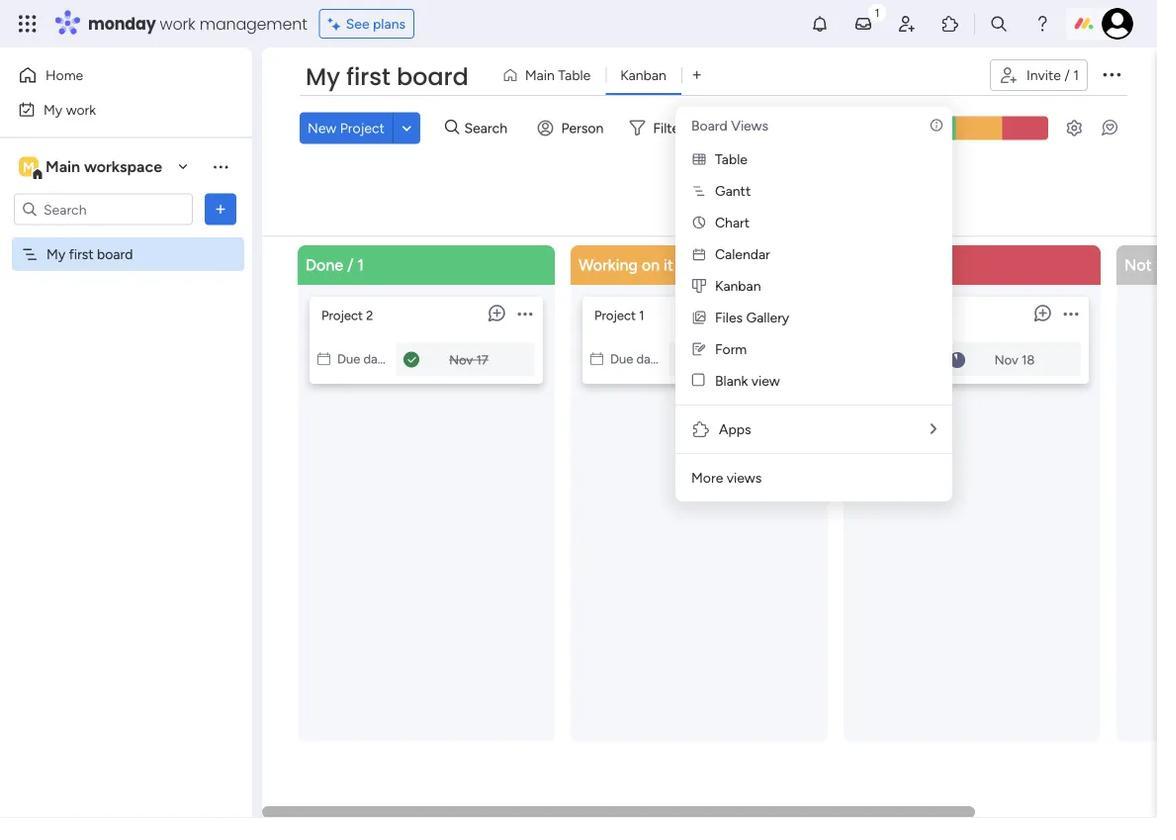 Task type: locate. For each thing, give the bounding box(es) containing it.
working
[[579, 255, 638, 274]]

0 vertical spatial first
[[346, 60, 391, 93]]

0 horizontal spatial table
[[558, 67, 591, 84]]

gantt
[[715, 183, 751, 199]]

help image
[[1033, 14, 1053, 34]]

calendar
[[715, 246, 771, 263]]

0 vertical spatial kanban
[[621, 67, 667, 84]]

0 horizontal spatial work
[[66, 101, 96, 118]]

kanban inside button
[[621, 67, 667, 84]]

search everything image
[[989, 14, 1009, 34]]

3 nov from the left
[[995, 352, 1019, 368]]

2 due from the left
[[610, 351, 633, 367]]

main workspace
[[46, 157, 162, 176]]

1 horizontal spatial my first board
[[306, 60, 469, 93]]

files
[[715, 309, 743, 326]]

1 image
[[869, 1, 886, 23]]

work
[[160, 12, 195, 35], [66, 101, 96, 118]]

2 horizontal spatial nov
[[995, 352, 1019, 368]]

1 due date from the left
[[337, 351, 390, 367]]

row group
[[294, 245, 1157, 806]]

1
[[1074, 67, 1079, 84], [358, 255, 364, 274], [688, 255, 694, 274], [639, 307, 645, 323]]

first down search in workspace field
[[69, 246, 94, 263]]

/ right invite
[[1065, 67, 1070, 84]]

sort button
[[721, 112, 791, 144]]

0 horizontal spatial nov
[[449, 352, 473, 368]]

1 right 'it'
[[688, 255, 694, 274]]

2 date from the left
[[637, 351, 663, 367]]

1 horizontal spatial main
[[525, 67, 555, 84]]

1 horizontal spatial first
[[346, 60, 391, 93]]

my work button
[[12, 93, 213, 125]]

nov for done / 1
[[449, 352, 473, 368]]

table inside button
[[558, 67, 591, 84]]

date
[[364, 351, 390, 367], [637, 351, 663, 367]]

first
[[346, 60, 391, 93], [69, 246, 94, 263]]

on
[[642, 255, 660, 274]]

nov 16
[[722, 352, 762, 368]]

project for done / 1
[[322, 307, 363, 323]]

files gallery
[[715, 309, 790, 326]]

working on it / 1
[[579, 255, 694, 274]]

Search in workspace field
[[42, 198, 165, 221]]

project left 2
[[322, 307, 363, 323]]

1 vertical spatial work
[[66, 101, 96, 118]]

main up person popup button
[[525, 67, 555, 84]]

1 horizontal spatial kanban
[[715, 278, 761, 294]]

1 vertical spatial main
[[46, 157, 80, 176]]

due date right v2 calendar view small outline icon
[[337, 351, 390, 367]]

table up person popup button
[[558, 67, 591, 84]]

v2 calendar view small outline image
[[318, 351, 330, 367]]

kanban down calendar
[[715, 278, 761, 294]]

due right v2 calendar view small outline image at the top right of page
[[610, 351, 633, 367]]

0 vertical spatial table
[[558, 67, 591, 84]]

1 horizontal spatial date
[[637, 351, 663, 367]]

0 vertical spatial my
[[306, 60, 340, 93]]

kanban button
[[606, 59, 681, 91]]

date right v2 calendar view small outline image at the top right of page
[[637, 351, 663, 367]]

due right v2 calendar view small outline icon
[[337, 351, 360, 367]]

my up new
[[306, 60, 340, 93]]

1 horizontal spatial table
[[715, 151, 748, 168]]

Search field
[[460, 114, 519, 142]]

1 right done
[[358, 255, 364, 274]]

workspace
[[84, 157, 162, 176]]

my first board down plans
[[306, 60, 469, 93]]

my inside my first board field
[[306, 60, 340, 93]]

0 horizontal spatial first
[[69, 246, 94, 263]]

not
[[1125, 255, 1152, 274]]

monday
[[88, 12, 156, 35]]

sort
[[753, 119, 779, 136]]

main inside workspace selection element
[[46, 157, 80, 176]]

2 nov from the left
[[722, 352, 746, 368]]

my first board
[[306, 60, 469, 93], [46, 246, 133, 263]]

0 horizontal spatial kanban
[[621, 67, 667, 84]]

new
[[308, 119, 337, 136]]

1 inside button
[[1074, 67, 1079, 84]]

table
[[558, 67, 591, 84], [715, 151, 748, 168]]

gallery
[[746, 309, 790, 326]]

notifications image
[[810, 14, 830, 34]]

date left v2 done deadline image
[[364, 351, 390, 367]]

done / 1
[[306, 255, 364, 274]]

board inside the my first board list box
[[97, 246, 133, 263]]

board up v2 search icon
[[397, 60, 469, 93]]

see plans
[[346, 15, 406, 32]]

first inside the my first board list box
[[69, 246, 94, 263]]

0 vertical spatial main
[[525, 67, 555, 84]]

my work
[[44, 101, 96, 118]]

1 horizontal spatial due
[[610, 351, 633, 367]]

nov
[[449, 352, 473, 368], [722, 352, 746, 368], [995, 352, 1019, 368]]

more
[[692, 469, 724, 486]]

1 date from the left
[[364, 351, 390, 367]]

0 vertical spatial work
[[160, 12, 195, 35]]

0 horizontal spatial due date
[[337, 351, 390, 367]]

project
[[340, 119, 385, 136], [322, 307, 363, 323], [595, 307, 636, 323]]

nov up blank
[[722, 352, 746, 368]]

project right new
[[340, 119, 385, 136]]

2 vertical spatial my
[[46, 246, 66, 263]]

work down home
[[66, 101, 96, 118]]

my first board down search in workspace field
[[46, 246, 133, 263]]

1 horizontal spatial nov
[[722, 352, 746, 368]]

v2 done deadline image
[[404, 350, 419, 369]]

/ for done
[[347, 255, 354, 274]]

main
[[525, 67, 555, 84], [46, 157, 80, 176]]

due
[[337, 351, 360, 367], [610, 351, 633, 367]]

0 horizontal spatial my first board
[[46, 246, 133, 263]]

options image down workspace options icon
[[211, 199, 231, 219]]

nov for working on it / 1
[[722, 352, 746, 368]]

project 1
[[595, 307, 645, 323]]

1 down the working on it / 1
[[639, 307, 645, 323]]

/
[[1065, 67, 1070, 84], [347, 255, 354, 274], [678, 255, 684, 274]]

1 nov from the left
[[449, 352, 473, 368]]

work for my
[[66, 101, 96, 118]]

my inside my work button
[[44, 101, 63, 118]]

management
[[200, 12, 307, 35]]

v2 search image
[[445, 117, 460, 139]]

1 vertical spatial first
[[69, 246, 94, 263]]

apps image
[[941, 14, 961, 34]]

my down search in workspace field
[[46, 246, 66, 263]]

1 vertical spatial table
[[715, 151, 748, 168]]

work right monday
[[160, 12, 195, 35]]

/ right done
[[347, 255, 354, 274]]

due date right v2 calendar view small outline image at the top right of page
[[610, 351, 663, 367]]

nov left 17
[[449, 352, 473, 368]]

board down search in workspace field
[[97, 246, 133, 263]]

0 horizontal spatial date
[[364, 351, 390, 367]]

options image
[[1100, 62, 1124, 86], [211, 199, 231, 219]]

0 horizontal spatial options image
[[211, 199, 231, 219]]

/ inside invite / 1 button
[[1065, 67, 1070, 84]]

invite members image
[[897, 14, 917, 34]]

1 horizontal spatial /
[[678, 255, 684, 274]]

0 horizontal spatial /
[[347, 255, 354, 274]]

1 vertical spatial my first board
[[46, 246, 133, 263]]

2 horizontal spatial /
[[1065, 67, 1070, 84]]

blank
[[715, 372, 748, 389]]

workspace selection element
[[19, 155, 165, 181]]

project up v2 calendar view small outline image at the top right of page
[[595, 307, 636, 323]]

home
[[46, 67, 83, 84]]

options image down john smith image
[[1100, 62, 1124, 86]]

board views
[[692, 117, 769, 134]]

due date for on
[[610, 351, 663, 367]]

new project
[[308, 119, 385, 136]]

kanban left add view icon
[[621, 67, 667, 84]]

more views
[[692, 469, 762, 486]]

1 vertical spatial board
[[97, 246, 133, 263]]

/ right 'it'
[[678, 255, 684, 274]]

work inside button
[[66, 101, 96, 118]]

monday work management
[[88, 12, 307, 35]]

1 due from the left
[[337, 351, 360, 367]]

0 vertical spatial options image
[[1100, 62, 1124, 86]]

views
[[727, 469, 762, 486]]

1 horizontal spatial work
[[160, 12, 195, 35]]

16
[[749, 352, 762, 368]]

1 vertical spatial options image
[[211, 199, 231, 219]]

my first board list box
[[0, 233, 252, 538]]

table up the gantt
[[715, 151, 748, 168]]

my
[[306, 60, 340, 93], [44, 101, 63, 118], [46, 246, 66, 263]]

option
[[0, 236, 252, 240]]

person
[[561, 119, 604, 136]]

2 due date from the left
[[610, 351, 663, 367]]

main table
[[525, 67, 591, 84]]

main right workspace "image"
[[46, 157, 80, 176]]

1 horizontal spatial due date
[[610, 351, 663, 367]]

my down home
[[44, 101, 63, 118]]

0 vertical spatial my first board
[[306, 60, 469, 93]]

1 horizontal spatial board
[[397, 60, 469, 93]]

first down see plans button
[[346, 60, 391, 93]]

invite / 1 button
[[990, 59, 1088, 91]]

due date
[[337, 351, 390, 367], [610, 351, 663, 367]]

kanban
[[621, 67, 667, 84], [715, 278, 761, 294]]

nov left 18
[[995, 352, 1019, 368]]

chart
[[715, 214, 750, 231]]

form
[[715, 341, 747, 358]]

1 right invite
[[1074, 67, 1079, 84]]

work for monday
[[160, 12, 195, 35]]

0 horizontal spatial board
[[97, 246, 133, 263]]

my inside list box
[[46, 246, 66, 263]]

0 horizontal spatial main
[[46, 157, 80, 176]]

0 vertical spatial board
[[397, 60, 469, 93]]

1 vertical spatial my
[[44, 101, 63, 118]]

main inside main table button
[[525, 67, 555, 84]]

0 horizontal spatial due
[[337, 351, 360, 367]]

board
[[397, 60, 469, 93], [97, 246, 133, 263]]

nov 17
[[449, 352, 489, 368]]



Task type: vqa. For each thing, say whether or not it's contained in the screenshot.
My within button
yes



Task type: describe. For each thing, give the bounding box(es) containing it.
main for main workspace
[[46, 157, 80, 176]]

workspace options image
[[211, 157, 231, 176]]

project inside button
[[340, 119, 385, 136]]

angle down image
[[402, 120, 412, 135]]

inbox image
[[854, 14, 874, 34]]

main for main table
[[525, 67, 555, 84]]

main table button
[[494, 59, 606, 91]]

workspace image
[[19, 156, 39, 178]]

views
[[731, 117, 769, 134]]

/ for invite
[[1065, 67, 1070, 84]]

due date for /
[[337, 351, 390, 367]]

first inside my first board field
[[346, 60, 391, 93]]

invite
[[1027, 67, 1061, 84]]

arrow down image
[[691, 116, 715, 140]]

project for working on it / 1
[[595, 307, 636, 323]]

apps
[[719, 421, 751, 438]]

nov 18
[[995, 352, 1035, 368]]

My first board field
[[301, 60, 474, 94]]

select product image
[[18, 14, 38, 34]]

blank view
[[715, 372, 780, 389]]

person button
[[530, 112, 616, 144]]

plans
[[373, 15, 406, 32]]

m
[[23, 158, 35, 175]]

filter button
[[622, 112, 715, 144]]

list arrow image
[[931, 422, 937, 436]]

1 horizontal spatial options image
[[1100, 62, 1124, 86]]

my first board inside list box
[[46, 246, 133, 263]]

row group containing done
[[294, 245, 1157, 806]]

filter
[[653, 119, 685, 136]]

it
[[664, 255, 674, 274]]

date for 1
[[364, 351, 390, 367]]

add view image
[[693, 68, 701, 82]]

17
[[476, 352, 489, 368]]

due for done
[[337, 351, 360, 367]]

see
[[346, 15, 370, 32]]

v2 calendar view small outline image
[[591, 351, 603, 367]]

view
[[752, 372, 780, 389]]

2
[[366, 307, 373, 323]]

done
[[306, 255, 343, 274]]

see plans button
[[319, 9, 415, 39]]

date for it
[[637, 351, 663, 367]]

apps image
[[692, 419, 711, 439]]

invite / 1
[[1027, 67, 1079, 84]]

board
[[692, 117, 728, 134]]

my first board inside field
[[306, 60, 469, 93]]

due for working
[[610, 351, 633, 367]]

18
[[1022, 352, 1035, 368]]

home button
[[12, 59, 213, 91]]

board inside my first board field
[[397, 60, 469, 93]]

john smith image
[[1102, 8, 1134, 40]]

project 2
[[322, 307, 373, 323]]

new project button
[[300, 112, 393, 144]]

1 vertical spatial kanban
[[715, 278, 761, 294]]

s
[[1156, 255, 1157, 274]]

not s
[[1125, 255, 1157, 274]]



